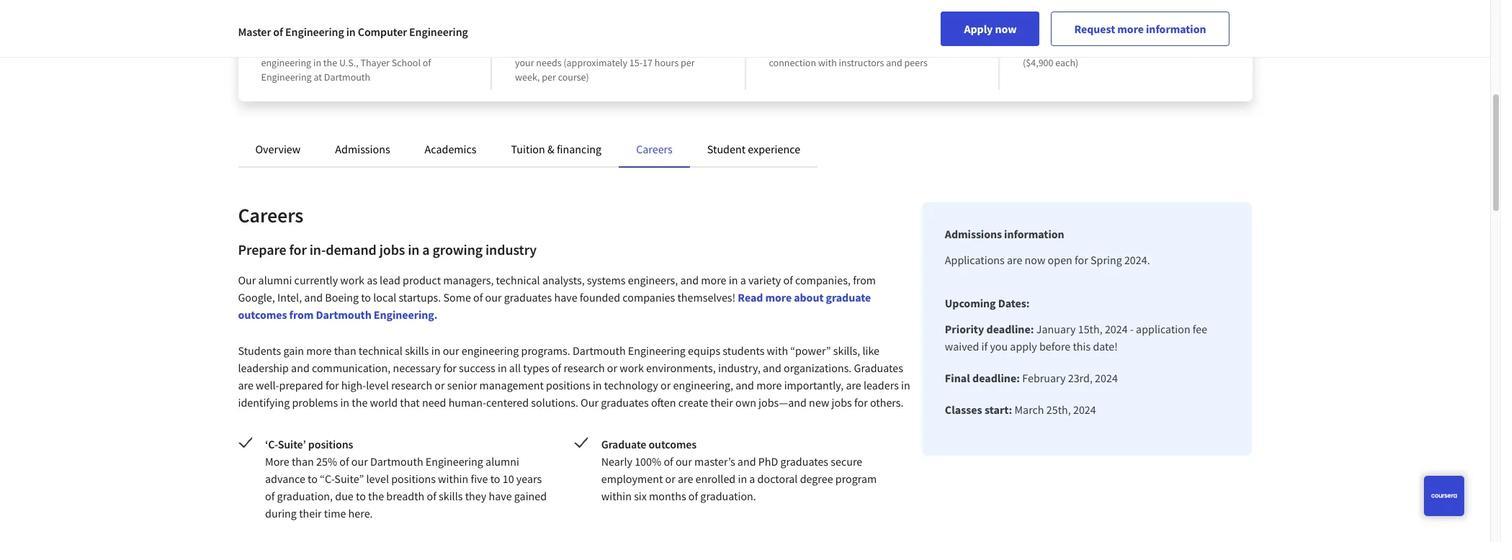 Task type: describe. For each thing, give the bounding box(es) containing it.
projects,
[[877, 42, 914, 55]]

of right breadth
[[427, 489, 437, 504]]

this
[[1073, 339, 1091, 354]]

success
[[459, 361, 496, 375]]

financing
[[557, 142, 602, 156]]

schools
[[402, 42, 434, 55]]

organizations.
[[784, 361, 852, 375]]

of right schools
[[436, 42, 444, 55]]

in up necessary
[[432, 344, 441, 358]]

technical inside "our alumni currently work as lead product managers, technical analysts, systems engineers, and more in a variety of companies, from google, intel, and boeing to local startups. some of our graduates have founded companies themselves!"
[[496, 273, 540, 288]]

months
[[649, 489, 687, 504]]

in up professional
[[346, 25, 356, 39]]

you inside january 15th, 2024 - application fee waived if you apply before this date!
[[991, 339, 1008, 354]]

technical inside students gain more than technical skills in our engineering programs. dartmouth engineering equips students with "power" skills, like leadership and communication, necessary for success in all types of research or work environments, industry, and organizations. graduates are well-prepared for high-level research or senior management positions in technology or engineering, and more importantly, are leaders in identifying problems in the world that need human-centered solutions. our graduates often create their own jobs—and new jobs for others.
[[359, 344, 403, 358]]

master of engineering in computer engineering
[[238, 25, 468, 39]]

to left "c-
[[308, 472, 318, 486]]

management
[[480, 378, 544, 393]]

students gain more than technical skills in our engineering programs. dartmouth engineering equips students with "power" skills, like leadership and communication, necessary for success in all types of research or work environments, industry, and organizations. graduates are well-prepared for high-level research or senior management positions in technology or engineering, and more importantly, are leaders in identifying problems in the world that need human-centered solutions. our graduates often create their own jobs—and new jobs for others.
[[238, 344, 911, 410]]

of down the managers,
[[474, 290, 483, 305]]

level inside students gain more than technical skills in our engineering programs. dartmouth engineering equips students with "power" skills, like leadership and communication, necessary for success in all types of research or work environments, industry, and organizations. graduates are well-prepared for high-level research or senior management positions in technology or engineering, and more importantly, are leaders in identifying problems in the world that need human-centered solutions. our graduates often create their own jobs—and new jobs for others.
[[366, 378, 389, 393]]

more inside read more about graduate outcomes from dartmouth engineering.
[[766, 290, 792, 305]]

of up from
[[273, 25, 283, 39]]

here.
[[349, 507, 373, 521]]

equips
[[688, 344, 721, 358]]

for left high-
[[326, 378, 339, 393]]

total
[[1074, 22, 1103, 40]]

our inside students gain more than technical skills in our engineering programs. dartmouth engineering equips students with "power" skills, like leadership and communication, necessary for success in all types of research or work environments, industry, and organizations. graduates are well-prepared for high-level research or senior management positions in technology or engineering, and more importantly, are leaders in identifying problems in the world that need human-centered solutions. our graduates often create their own jobs—and new jobs for others.
[[443, 344, 460, 358]]

all
[[509, 361, 521, 375]]

with inside lecture videos, hands-on projects, and connection with instructors and peers
[[819, 56, 837, 69]]

in left technology
[[593, 378, 602, 393]]

than inside 'c-suite' positions more than 25% of our dartmouth engineering alumni advance to "c-suite" level positions within five to 10 years of graduation, due to the breadth of skills they have gained during their time here.
[[292, 455, 314, 469]]

1 horizontal spatial positions
[[391, 472, 436, 486]]

about
[[794, 290, 824, 305]]

in inside earn an ivy league degree from one of the first professional schools of engineering in the u.s., thayer school of engineering at dartmouth
[[313, 56, 321, 69]]

that inside students gain more than technical skills in our engineering programs. dartmouth engineering equips students with "power" skills, like leadership and communication, necessary for success in all types of research or work environments, industry, and organizations. graduates are well-prepared for high-level research or senior management positions in technology or engineering, and more importantly, are leaders in identifying problems in the world that need human-centered solutions. our graduates often create their own jobs—and new jobs for others.
[[400, 396, 420, 410]]

breadth
[[387, 489, 425, 504]]

15th,
[[1079, 322, 1103, 337]]

variety
[[749, 273, 781, 288]]

academics link
[[425, 142, 477, 156]]

and up peers
[[916, 42, 932, 55]]

in up the product on the left
[[408, 241, 420, 259]]

now inside button
[[996, 22, 1017, 36]]

leaders
[[864, 378, 899, 393]]

the inside 'c-suite' positions more than 25% of our dartmouth engineering alumni advance to "c-suite" level positions within five to 10 years of graduation, due to the breadth of skills they have gained during their time here.
[[368, 489, 384, 504]]

in right "leaders"
[[902, 378, 911, 393]]

new
[[809, 396, 830, 410]]

or inside "graduate outcomes nearly 100% of our master's and phd graduates secure employment or are enrolled in a doctoral degree program within six months of graduation."
[[666, 472, 676, 486]]

of right 'one'
[[303, 42, 312, 55]]

an
[[292, 22, 308, 40]]

high-
[[342, 378, 366, 393]]

classes start: march 25th, 2024
[[945, 403, 1097, 417]]

to inside "our alumni currently work as lead product managers, technical analysts, systems engineers, and more in a variety of companies, from google, intel, and boeing to local startups. some of our graduates have founded companies themselves!"
[[361, 290, 371, 305]]

work inside "our alumni currently work as lead product managers, technical analysts, systems engineers, and more in a variety of companies, from google, intel, and boeing to local startups. some of our graduates have founded companies themselves!"
[[340, 273, 365, 288]]

"c-
[[320, 472, 335, 486]]

dartmouth inside 'c-suite' positions more than 25% of our dartmouth engineering alumni advance to "c-suite" level positions within five to 10 years of graduation, due to the breadth of skills they have gained during their time here.
[[370, 455, 423, 469]]

level inside 'c-suite' positions more than 25% of our dartmouth engineering alumni advance to "c-suite" level positions within five to 10 years of graduation, due to the breadth of skills they have gained during their time here.
[[366, 472, 389, 486]]

waived
[[945, 339, 980, 354]]

for up 'senior'
[[443, 361, 457, 375]]

complete the program on the schedule that suits your needs (approximately 15-17 hours per week, per course)
[[515, 42, 720, 84]]

of right the variety
[[784, 273, 793, 288]]

to left 10
[[491, 472, 501, 486]]

graduates inside "our alumni currently work as lead product managers, technical analysts, systems engineers, and more in a variety of companies, from google, intel, and boeing to local startups. some of our graduates have founded companies themselves!"
[[504, 290, 552, 305]]

own
[[736, 396, 757, 410]]

necessary
[[393, 361, 441, 375]]

deadline: for priority
[[987, 322, 1035, 337]]

boeing
[[325, 290, 359, 305]]

centered
[[487, 396, 529, 410]]

25%
[[316, 455, 337, 469]]

work inside students gain more than technical skills in our engineering programs. dartmouth engineering equips students with "power" skills, like leadership and communication, necessary for success in all types of research or work environments, industry, and organizations. graduates are well-prepared for high-level research or senior management positions in technology or engineering, and more importantly, are leaders in identifying problems in the world that need human-centered solutions. our graduates often create their own jobs—and new jobs for others.
[[620, 361, 644, 375]]

pay
[[1023, 42, 1039, 55]]

program inside complete the program on the schedule that suits your needs (approximately 15-17 hours per week, per course)
[[574, 42, 610, 55]]

prepare for in-demand jobs in a growing industry
[[238, 241, 537, 259]]

of right months
[[689, 489, 698, 504]]

priority deadline:
[[945, 322, 1035, 337]]

overview link
[[255, 142, 301, 156]]

types
[[523, 361, 550, 375]]

per inside the $44,100 total cost pay only for courses you enroll in per term ($4,900 each)
[[1163, 42, 1177, 55]]

google,
[[238, 290, 275, 305]]

gain
[[284, 344, 304, 358]]

are inside "graduate outcomes nearly 100% of our master's and phd graduates secure employment or are enrolled in a doctoral degree program within six months of graduation."
[[678, 472, 694, 486]]

you inside the $44,100 total cost pay only for courses you enroll in per term ($4,900 each)
[[1109, 42, 1125, 55]]

more inside "our alumni currently work as lead product managers, technical analysts, systems engineers, and more in a variety of companies, from google, intel, and boeing to local startups. some of our graduates have founded companies themselves!"
[[701, 273, 727, 288]]

environments,
[[646, 361, 716, 375]]

currently
[[294, 273, 338, 288]]

"power"
[[791, 344, 831, 358]]

a inside "graduate outcomes nearly 100% of our master's and phd graduates secure employment or are enrolled in a doctoral degree program within six months of graduation."
[[750, 472, 756, 486]]

ivy
[[311, 22, 329, 40]]

well-
[[256, 378, 279, 393]]

engineering inside 'c-suite' positions more than 25% of our dartmouth engineering alumni advance to "c-suite" level positions within five to 10 years of graduation, due to the breadth of skills they have gained during their time here.
[[426, 455, 484, 469]]

course)
[[558, 71, 589, 84]]

within inside "graduate outcomes nearly 100% of our master's and phd graduates secure employment or are enrolled in a doctoral degree program within six months of graduation."
[[602, 489, 632, 504]]

from inside read more about graduate outcomes from dartmouth engineering.
[[289, 308, 314, 322]]

graduates inside students gain more than technical skills in our engineering programs. dartmouth engineering equips students with "power" skills, like leadership and communication, necessary for success in all types of research or work environments, industry, and organizations. graduates are well-prepared for high-level research or senior management positions in technology or engineering, and more importantly, are leaders in identifying problems in the world that need human-centered solutions. our graduates often create their own jobs—and new jobs for others.
[[601, 396, 649, 410]]

professional
[[348, 42, 400, 55]]

the up needs
[[558, 42, 572, 55]]

on for program
[[612, 42, 623, 55]]

their inside students gain more than technical skills in our engineering programs. dartmouth engineering equips students with "power" skills, like leadership and communication, necessary for success in all types of research or work environments, industry, and organizations. graduates are well-prepared for high-level research or senior management positions in technology or engineering, and more importantly, are leaders in identifying problems in the world that need human-centered solutions. our graduates often create their own jobs—and new jobs for others.
[[711, 396, 734, 410]]

are down admissions information
[[1008, 253, 1023, 267]]

of right the '100%'
[[664, 455, 674, 469]]

17
[[643, 56, 653, 69]]

date!
[[1094, 339, 1118, 354]]

employment
[[602, 472, 663, 486]]

analysts,
[[543, 273, 585, 288]]

of down schools
[[423, 56, 431, 69]]

industry,
[[719, 361, 761, 375]]

in left "all"
[[498, 361, 507, 375]]

or up technology
[[607, 361, 618, 375]]

final
[[945, 371, 971, 386]]

schedule
[[641, 42, 679, 55]]

intel,
[[277, 290, 302, 305]]

1 vertical spatial per
[[681, 56, 695, 69]]

each)
[[1056, 56, 1079, 69]]

and down currently
[[304, 290, 323, 305]]

graduation,
[[277, 489, 333, 504]]

league
[[332, 22, 376, 40]]

than inside students gain more than technical skills in our engineering programs. dartmouth engineering equips students with "power" skills, like leadership and communication, necessary for success in all types of research or work environments, industry, and organizations. graduates are well-prepared for high-level research or senior management positions in technology or engineering, and more importantly, are leaders in identifying problems in the world that need human-centered solutions. our graduates often create their own jobs—and new jobs for others.
[[334, 344, 357, 358]]

($4,900
[[1023, 56, 1054, 69]]

2024 inside january 15th, 2024 - application fee waived if you apply before this date!
[[1105, 322, 1128, 337]]

from inside "our alumni currently work as lead product managers, technical analysts, systems engineers, and more in a variety of companies, from google, intel, and boeing to local startups. some of our graduates have founded companies themselves!"
[[853, 273, 877, 288]]

human-
[[449, 396, 487, 410]]

graduates inside "graduate outcomes nearly 100% of our master's and phd graduates secure employment or are enrolled in a doctoral degree program within six months of graduation."
[[781, 455, 829, 469]]

25th,
[[1047, 403, 1072, 417]]

graduate
[[602, 437, 647, 452]]

request more information
[[1075, 22, 1207, 36]]

the up '15-'
[[625, 42, 639, 55]]

$44,100
[[1023, 22, 1071, 40]]

are left well-
[[238, 378, 254, 393]]

degree inside earn an ivy league degree from one of the first professional schools of engineering in the u.s., thayer school of engineering at dartmouth
[[378, 22, 421, 40]]

skills inside 'c-suite' positions more than 25% of our dartmouth engineering alumni advance to "c-suite" level positions within five to 10 years of graduation, due to the breadth of skills they have gained during their time here.
[[439, 489, 463, 504]]

students
[[723, 344, 765, 358]]

for right open
[[1075, 253, 1089, 267]]

secure
[[831, 455, 863, 469]]

0 vertical spatial careers
[[637, 142, 673, 156]]

your
[[515, 56, 534, 69]]

have for founded
[[555, 290, 578, 305]]

engineering up 'one'
[[285, 25, 344, 39]]

in down high-
[[340, 396, 350, 410]]

tuition & financing
[[511, 142, 602, 156]]

engineering inside students gain more than technical skills in our engineering programs. dartmouth engineering equips students with "power" skills, like leadership and communication, necessary for success in all types of research or work environments, industry, and organizations. graduates are well-prepared for high-level research or senior management positions in technology or engineering, and more importantly, are leaders in identifying problems in the world that need human-centered solutions. our graduates often create their own jobs—and new jobs for others.
[[628, 344, 686, 358]]

lecture
[[769, 42, 801, 55]]

'c-suite' positions more than 25% of our dartmouth engineering alumni advance to "c-suite" level positions within five to 10 years of graduation, due to the breadth of skills they have gained during their time here.
[[265, 437, 547, 521]]

prepared
[[279, 378, 323, 393]]

0 horizontal spatial information
[[1005, 227, 1065, 241]]

cost
[[1105, 22, 1130, 40]]

dates:
[[999, 296, 1030, 311]]

overview
[[255, 142, 301, 156]]

1 vertical spatial research
[[391, 378, 433, 393]]

or up the need
[[435, 378, 445, 393]]

their inside 'c-suite' positions more than 25% of our dartmouth engineering alumni advance to "c-suite" level positions within five to 10 years of graduation, due to the breadth of skills they have gained during their time here.
[[299, 507, 322, 521]]

admissions for admissions
[[335, 142, 390, 156]]

open
[[1048, 253, 1073, 267]]

have for gained
[[489, 489, 512, 504]]

more right gain
[[306, 344, 332, 358]]

and right industry,
[[763, 361, 782, 375]]

world
[[370, 396, 398, 410]]

admissions for admissions information
[[945, 227, 1003, 241]]

$44,100 total cost pay only for courses you enroll in per term ($4,900 each)
[[1023, 22, 1199, 69]]

fee
[[1193, 322, 1208, 337]]

more inside button
[[1118, 22, 1144, 36]]

0 horizontal spatial jobs
[[380, 241, 405, 259]]

'c-
[[265, 437, 278, 452]]

priority
[[945, 322, 985, 337]]

advance
[[265, 472, 305, 486]]

thayer
[[361, 56, 390, 69]]

skills inside students gain more than technical skills in our engineering programs. dartmouth engineering equips students with "power" skills, like leadership and communication, necessary for success in all types of research or work environments, industry, and organizations. graduates are well-prepared for high-level research or senior management positions in technology or engineering, and more importantly, are leaders in identifying problems in the world that need human-centered solutions. our graduates often create their own jobs—and new jobs for others.
[[405, 344, 429, 358]]

u.s.,
[[339, 56, 359, 69]]

for left in- on the top of page
[[289, 241, 307, 259]]

our inside "our alumni currently work as lead product managers, technical analysts, systems engineers, and more in a variety of companies, from google, intel, and boeing to local startups. some of our graduates have founded companies themselves!"
[[485, 290, 502, 305]]

our inside students gain more than technical skills in our engineering programs. dartmouth engineering equips students with "power" skills, like leadership and communication, necessary for success in all types of research or work environments, industry, and organizations. graduates are well-prepared for high-level research or senior management positions in technology or engineering, and more importantly, are leaders in identifying problems in the world that need human-centered solutions. our graduates often create their own jobs—and new jobs for others.
[[581, 396, 599, 410]]

are left "leaders"
[[846, 378, 862, 393]]

program inside "graduate outcomes nearly 100% of our master's and phd graduates secure employment or are enrolled in a doctoral degree program within six months of graduation."
[[836, 472, 877, 486]]

of up during on the bottom left of page
[[265, 489, 275, 504]]

product
[[403, 273, 441, 288]]



Task type: locate. For each thing, give the bounding box(es) containing it.
1 vertical spatial graduates
[[601, 396, 649, 410]]

engineering up schools
[[409, 25, 468, 39]]

than
[[334, 344, 357, 358], [292, 455, 314, 469]]

startups.
[[399, 290, 441, 305]]

january
[[1037, 322, 1076, 337]]

first
[[330, 42, 346, 55]]

their down graduation,
[[299, 507, 322, 521]]

1 vertical spatial with
[[767, 344, 789, 358]]

engineering up success
[[462, 344, 519, 358]]

in inside the $44,100 total cost pay only for courses you enroll in per term ($4,900 each)
[[1153, 42, 1161, 55]]

or up often at the bottom left of the page
[[661, 378, 671, 393]]

1 horizontal spatial technical
[[496, 273, 540, 288]]

graduate outcomes nearly 100% of our master's and phd graduates secure employment or are enrolled in a doctoral degree program within six months of graduation.
[[602, 437, 877, 504]]

0 horizontal spatial work
[[340, 273, 365, 288]]

have inside 'c-suite' positions more than 25% of our dartmouth engineering alumni advance to "c-suite" level positions within five to 10 years of graduation, due to the breadth of skills they have gained during their time here.
[[489, 489, 512, 504]]

have
[[555, 290, 578, 305], [489, 489, 512, 504]]

dartmouth inside read more about graduate outcomes from dartmouth engineering.
[[316, 308, 372, 322]]

positions up 25%
[[308, 437, 353, 452]]

and inside "graduate outcomes nearly 100% of our master's and phd graduates secure employment or are enrolled in a doctoral degree program within six months of graduation."
[[738, 455, 756, 469]]

one
[[285, 42, 301, 55]]

1 horizontal spatial information
[[1147, 22, 1207, 36]]

1 level from the top
[[366, 378, 389, 393]]

engineering
[[261, 56, 311, 69], [462, 344, 519, 358]]

1 horizontal spatial alumni
[[486, 455, 520, 469]]

in inside "graduate outcomes nearly 100% of our master's and phd graduates secure employment or are enrolled in a doctoral degree program within six months of graduation."
[[738, 472, 747, 486]]

on inside complete the program on the schedule that suits your needs (approximately 15-17 hours per week, per course)
[[612, 42, 623, 55]]

0 horizontal spatial degree
[[378, 22, 421, 40]]

engineering up five at the left bottom of the page
[[426, 455, 484, 469]]

spring
[[1091, 253, 1123, 267]]

2024 left -
[[1105, 322, 1128, 337]]

0 vertical spatial from
[[853, 273, 877, 288]]

that inside complete the program on the schedule that suits your needs (approximately 15-17 hours per week, per course)
[[681, 42, 699, 55]]

to down as on the bottom left of page
[[361, 290, 371, 305]]

for left others. on the right of the page
[[855, 396, 868, 410]]

our inside "our alumni currently work as lead product managers, technical analysts, systems engineers, and more in a variety of companies, from google, intel, and boeing to local startups. some of our graduates have founded companies themselves!"
[[238, 273, 256, 288]]

1 vertical spatial engineering
[[462, 344, 519, 358]]

0 horizontal spatial research
[[391, 378, 433, 393]]

skills left they
[[439, 489, 463, 504]]

jobs inside students gain more than technical skills in our engineering programs. dartmouth engineering equips students with "power" skills, like leadership and communication, necessary for success in all types of research or work environments, industry, and organizations. graduates are well-prepared for high-level research or senior management positions in technology or engineering, and more importantly, are leaders in identifying problems in the world that need human-centered solutions. our graduates often create their own jobs—and new jobs for others.
[[832, 396, 852, 410]]

1 vertical spatial alumni
[[486, 455, 520, 469]]

0 horizontal spatial than
[[292, 455, 314, 469]]

on for hands-
[[864, 42, 875, 55]]

1 horizontal spatial skills
[[439, 489, 463, 504]]

in up read at the bottom
[[729, 273, 738, 288]]

their
[[711, 396, 734, 410], [299, 507, 322, 521]]

more down the variety
[[766, 290, 792, 305]]

peers
[[905, 56, 928, 69]]

0 horizontal spatial that
[[400, 396, 420, 410]]

2 vertical spatial graduates
[[781, 455, 829, 469]]

engineering down 'one'
[[261, 56, 311, 69]]

2 vertical spatial 2024
[[1074, 403, 1097, 417]]

1 horizontal spatial now
[[1025, 253, 1046, 267]]

degree inside "graduate outcomes nearly 100% of our master's and phd graduates secure employment or are enrolled in a doctoral degree program within six months of graduation."
[[800, 472, 834, 486]]

program up the (approximately
[[574, 42, 610, 55]]

level right suite"
[[366, 472, 389, 486]]

1 horizontal spatial with
[[819, 56, 837, 69]]

industry
[[486, 241, 537, 259]]

level up world
[[366, 378, 389, 393]]

importantly,
[[785, 378, 844, 393]]

engineering.
[[374, 308, 438, 322]]

academics
[[425, 142, 477, 156]]

outcomes inside read more about graduate outcomes from dartmouth engineering.
[[238, 308, 287, 322]]

10
[[503, 472, 514, 486]]

0 vertical spatial graduates
[[504, 290, 552, 305]]

in inside "our alumni currently work as lead product managers, technical analysts, systems engineers, and more in a variety of companies, from google, intel, and boeing to local startups. some of our graduates have founded companies themselves!"
[[729, 273, 738, 288]]

1 vertical spatial from
[[289, 308, 314, 322]]

dartmouth inside students gain more than technical skills in our engineering programs. dartmouth engineering equips students with "power" skills, like leadership and communication, necessary for success in all types of research or work environments, industry, and organizations. graduates are well-prepared for high-level research or senior management positions in technology or engineering, and more importantly, are leaders in identifying problems in the world that need human-centered solutions. our graduates often create their own jobs—and new jobs for others.
[[573, 344, 626, 358]]

leadership
[[238, 361, 289, 375]]

per right hours
[[681, 56, 695, 69]]

videos,
[[803, 42, 833, 55]]

2024 for final deadline: february 23rd, 2024
[[1096, 371, 1118, 386]]

deadline: for final
[[973, 371, 1021, 386]]

that left the need
[[400, 396, 420, 410]]

with inside students gain more than technical skills in our engineering programs. dartmouth engineering equips students with "power" skills, like leadership and communication, necessary for success in all types of research or work environments, industry, and organizations. graduates are well-prepared for high-level research or senior management positions in technology or engineering, and more importantly, are leaders in identifying problems in the world that need human-centered solutions. our graduates often create their own jobs—and new jobs for others.
[[767, 344, 789, 358]]

2 vertical spatial positions
[[391, 472, 436, 486]]

0 vertical spatial a
[[423, 241, 430, 259]]

request more information button
[[1052, 12, 1230, 46]]

careers up prepare
[[238, 203, 304, 228]]

read more about graduate outcomes from dartmouth engineering.
[[238, 290, 871, 322]]

2 vertical spatial per
[[542, 71, 556, 84]]

per
[[1163, 42, 1177, 55], [681, 56, 695, 69], [542, 71, 556, 84]]

from up graduate
[[853, 273, 877, 288]]

0 vertical spatial deadline:
[[987, 322, 1035, 337]]

that left suits
[[681, 42, 699, 55]]

suite'
[[278, 437, 306, 452]]

0 horizontal spatial on
[[612, 42, 623, 55]]

solutions.
[[531, 396, 579, 410]]

they
[[465, 489, 487, 504]]

with down videos, on the top of page
[[819, 56, 837, 69]]

needs
[[536, 56, 562, 69]]

0 horizontal spatial our
[[238, 273, 256, 288]]

in up graduation.
[[738, 472, 747, 486]]

graduates
[[854, 361, 904, 375]]

0 horizontal spatial skills
[[405, 344, 429, 358]]

deadline:
[[987, 322, 1035, 337], [973, 371, 1021, 386]]

work left as on the bottom left of page
[[340, 273, 365, 288]]

0 vertical spatial per
[[1163, 42, 1177, 55]]

you down cost
[[1109, 42, 1125, 55]]

more up enroll
[[1118, 22, 1144, 36]]

than down suite'
[[292, 455, 314, 469]]

2 on from the left
[[864, 42, 875, 55]]

the
[[314, 42, 328, 55], [558, 42, 572, 55], [625, 42, 639, 55], [324, 56, 337, 69], [352, 396, 368, 410], [368, 489, 384, 504]]

0 vertical spatial alumni
[[258, 273, 292, 288]]

information inside button
[[1147, 22, 1207, 36]]

careers
[[637, 142, 673, 156], [238, 203, 304, 228]]

dartmouth up breadth
[[370, 455, 423, 469]]

1 horizontal spatial research
[[564, 361, 605, 375]]

0 horizontal spatial outcomes
[[238, 308, 287, 322]]

dartmouth down u.s., at the top left
[[324, 71, 371, 84]]

our up success
[[443, 344, 460, 358]]

1 horizontal spatial a
[[741, 273, 746, 288]]

2024 right 25th,
[[1074, 403, 1097, 417]]

local
[[374, 290, 397, 305]]

1 vertical spatial level
[[366, 472, 389, 486]]

0 horizontal spatial per
[[542, 71, 556, 84]]

a inside "our alumni currently work as lead product managers, technical analysts, systems engineers, and more in a variety of companies, from google, intel, and boeing to local startups. some of our graduates have founded companies themselves!"
[[741, 273, 746, 288]]

1 vertical spatial careers
[[238, 203, 304, 228]]

1 horizontal spatial jobs
[[832, 396, 852, 410]]

0 horizontal spatial graduates
[[504, 290, 552, 305]]

our right solutions.
[[581, 396, 599, 410]]

1 horizontal spatial outcomes
[[649, 437, 697, 452]]

a up the product on the left
[[423, 241, 430, 259]]

-
[[1131, 322, 1134, 337]]

1 horizontal spatial program
[[836, 472, 877, 486]]

apply now button
[[942, 12, 1040, 46]]

programs.
[[521, 344, 571, 358]]

and down projects,
[[887, 56, 903, 69]]

2024.
[[1125, 253, 1151, 267]]

applications
[[945, 253, 1005, 267]]

of right 25%
[[340, 455, 349, 469]]

research down programs.
[[564, 361, 605, 375]]

alumni up intel, at left bottom
[[258, 273, 292, 288]]

have inside "our alumni currently work as lead product managers, technical analysts, systems engineers, and more in a variety of companies, from google, intel, and boeing to local startups. some of our graduates have founded companies themselves!"
[[555, 290, 578, 305]]

more
[[265, 455, 290, 469]]

program down secure
[[836, 472, 877, 486]]

engineering inside earn an ivy league degree from one of the first professional schools of engineering in the u.s., thayer school of engineering at dartmouth
[[261, 71, 312, 84]]

experience
[[748, 142, 801, 156]]

1 vertical spatial 2024
[[1096, 371, 1118, 386]]

alumni inside "our alumni currently work as lead product managers, technical analysts, systems engineers, and more in a variety of companies, from google, intel, and boeing to local startups. some of our graduates have founded companies themselves!"
[[258, 273, 292, 288]]

start:
[[985, 403, 1013, 417]]

from
[[261, 42, 283, 55]]

and up 'own'
[[736, 378, 755, 393]]

and up prepared
[[291, 361, 310, 375]]

0 horizontal spatial have
[[489, 489, 512, 504]]

1 horizontal spatial engineering
[[462, 344, 519, 358]]

than up communication, on the left bottom
[[334, 344, 357, 358]]

0 vertical spatial engineering
[[261, 56, 311, 69]]

1 vertical spatial their
[[299, 507, 322, 521]]

students
[[238, 344, 281, 358]]

positions inside students gain more than technical skills in our engineering programs. dartmouth engineering equips students with "power" skills, like leadership and communication, necessary for success in all types of research or work environments, industry, and organizations. graduates are well-prepared for high-level research or senior management positions in technology or engineering, and more importantly, are leaders in identifying problems in the world that need human-centered solutions. our graduates often create their own jobs—and new jobs for others.
[[546, 378, 591, 393]]

1 vertical spatial technical
[[359, 344, 403, 358]]

graduates down technology
[[601, 396, 649, 410]]

time
[[324, 507, 346, 521]]

tuition
[[511, 142, 545, 156]]

outcomes inside "graduate outcomes nearly 100% of our master's and phd graduates secure employment or are enrolled in a doctoral degree program within six months of graduation."
[[649, 437, 697, 452]]

1 horizontal spatial their
[[711, 396, 734, 410]]

1 horizontal spatial on
[[864, 42, 875, 55]]

1 vertical spatial skills
[[439, 489, 463, 504]]

create
[[679, 396, 709, 410]]

within down employment
[[602, 489, 632, 504]]

student experience link
[[708, 142, 801, 156]]

applications are now open for spring 2024.
[[945, 253, 1151, 267]]

their left 'own'
[[711, 396, 734, 410]]

1 vertical spatial degree
[[800, 472, 834, 486]]

0 vertical spatial now
[[996, 22, 1017, 36]]

hours
[[655, 56, 679, 69]]

research down necessary
[[391, 378, 433, 393]]

0 vertical spatial level
[[366, 378, 389, 393]]

the down "first"
[[324, 56, 337, 69]]

on inside lecture videos, hands-on projects, and connection with instructors and peers
[[864, 42, 875, 55]]

2024 for classes start: march 25th, 2024
[[1074, 403, 1097, 417]]

now
[[996, 22, 1017, 36], [1025, 253, 1046, 267]]

are
[[1008, 253, 1023, 267], [238, 378, 254, 393], [846, 378, 862, 393], [678, 472, 694, 486]]

with
[[819, 56, 837, 69], [767, 344, 789, 358]]

our inside "graduate outcomes nearly 100% of our master's and phd graduates secure employment or are enrolled in a doctoral degree program within six months of graduation."
[[676, 455, 693, 469]]

engineering down 'one'
[[261, 71, 312, 84]]

on
[[612, 42, 623, 55], [864, 42, 875, 55]]

per left term
[[1163, 42, 1177, 55]]

jobs right new
[[832, 396, 852, 410]]

classes
[[945, 403, 983, 417]]

2 vertical spatial a
[[750, 472, 756, 486]]

nearly
[[602, 455, 633, 469]]

admissions link
[[335, 142, 390, 156]]

0 horizontal spatial you
[[991, 339, 1008, 354]]

0 vertical spatial information
[[1147, 22, 1207, 36]]

as
[[367, 273, 378, 288]]

our down the managers,
[[485, 290, 502, 305]]

problems
[[292, 396, 338, 410]]

of inside students gain more than technical skills in our engineering programs. dartmouth engineering equips students with "power" skills, like leadership and communication, necessary for success in all types of research or work environments, industry, and organizations. graduates are well-prepared for high-level research or senior management positions in technology or engineering, and more importantly, are leaders in identifying problems in the world that need human-centered solutions. our graduates often create their own jobs—and new jobs for others.
[[552, 361, 562, 375]]

dartmouth inside earn an ivy league degree from one of the first professional schools of engineering in the u.s., thayer school of engineering at dartmouth
[[324, 71, 371, 84]]

you right if
[[991, 339, 1008, 354]]

for up each)
[[1061, 42, 1073, 55]]

february
[[1023, 371, 1066, 386]]

0 horizontal spatial technical
[[359, 344, 403, 358]]

100%
[[635, 455, 662, 469]]

1 vertical spatial that
[[400, 396, 420, 410]]

0 vertical spatial jobs
[[380, 241, 405, 259]]

earn
[[261, 22, 290, 40]]

1 vertical spatial than
[[292, 455, 314, 469]]

2 level from the top
[[366, 472, 389, 486]]

information up applications are now open for spring 2024.
[[1005, 227, 1065, 241]]

skills
[[405, 344, 429, 358], [439, 489, 463, 504]]

0 horizontal spatial admissions
[[335, 142, 390, 156]]

student experience
[[708, 142, 801, 156]]

0 vertical spatial positions
[[546, 378, 591, 393]]

and up themselves!
[[681, 273, 699, 288]]

0 horizontal spatial engineering
[[261, 56, 311, 69]]

0 horizontal spatial now
[[996, 22, 1017, 36]]

apply now
[[965, 22, 1017, 36]]

more up "jobs—and"
[[757, 378, 782, 393]]

outcomes up the '100%'
[[649, 437, 697, 452]]

1 vertical spatial jobs
[[832, 396, 852, 410]]

engineering
[[285, 25, 344, 39], [409, 25, 468, 39], [261, 71, 312, 84], [628, 344, 686, 358], [426, 455, 484, 469]]

alumni inside 'c-suite' positions more than 25% of our dartmouth engineering alumni advance to "c-suite" level positions within five to 10 years of graduation, due to the breadth of skills they have gained during their time here.
[[486, 455, 520, 469]]

1 horizontal spatial work
[[620, 361, 644, 375]]

2 horizontal spatial per
[[1163, 42, 1177, 55]]

1 vertical spatial outcomes
[[649, 437, 697, 452]]

outcomes
[[238, 308, 287, 322], [649, 437, 697, 452]]

0 vertical spatial than
[[334, 344, 357, 358]]

a up read at the bottom
[[741, 273, 746, 288]]

0 horizontal spatial positions
[[308, 437, 353, 452]]

the down high-
[[352, 396, 368, 410]]

final deadline: february 23rd, 2024
[[945, 371, 1118, 386]]

0 horizontal spatial a
[[423, 241, 430, 259]]

0 vertical spatial admissions
[[335, 142, 390, 156]]

0 vertical spatial skills
[[405, 344, 429, 358]]

0 horizontal spatial program
[[574, 42, 610, 55]]

1 vertical spatial program
[[836, 472, 877, 486]]

managers,
[[443, 273, 494, 288]]

for
[[1061, 42, 1073, 55], [289, 241, 307, 259], [1075, 253, 1089, 267], [443, 361, 457, 375], [326, 378, 339, 393], [855, 396, 868, 410]]

0 vertical spatial you
[[1109, 42, 1125, 55]]

tuition & financing link
[[511, 142, 602, 156]]

0 vertical spatial within
[[438, 472, 469, 486]]

six
[[634, 489, 647, 504]]

technical up communication, on the left bottom
[[359, 344, 403, 358]]

for inside the $44,100 total cost pay only for courses you enroll in per term ($4,900 each)
[[1061, 42, 1073, 55]]

0 vertical spatial degree
[[378, 22, 421, 40]]

within inside 'c-suite' positions more than 25% of our dartmouth engineering alumni advance to "c-suite" level positions within five to 10 years of graduation, due to the breadth of skills they have gained during their time here.
[[438, 472, 469, 486]]

1 vertical spatial you
[[991, 339, 1008, 354]]

complete
[[515, 42, 556, 55]]

positions up solutions.
[[546, 378, 591, 393]]

dartmouth up technology
[[573, 344, 626, 358]]

engineering inside students gain more than technical skills in our engineering programs. dartmouth engineering equips students with "power" skills, like leadership and communication, necessary for success in all types of research or work environments, industry, and organizations. graduates are well-prepared for high-level research or senior management positions in technology or engineering, and more importantly, are leaders in identifying problems in the world that need human-centered solutions. our graduates often create their own jobs—and new jobs for others.
[[462, 344, 519, 358]]

in right enroll
[[1153, 42, 1161, 55]]

0 vertical spatial research
[[564, 361, 605, 375]]

on up instructors
[[864, 42, 875, 55]]

1 vertical spatial within
[[602, 489, 632, 504]]

of right types
[[552, 361, 562, 375]]

1 horizontal spatial graduates
[[601, 396, 649, 410]]

positions
[[546, 378, 591, 393], [308, 437, 353, 452], [391, 472, 436, 486]]

1 horizontal spatial have
[[555, 290, 578, 305]]

0 vertical spatial that
[[681, 42, 699, 55]]

the inside students gain more than technical skills in our engineering programs. dartmouth engineering equips students with "power" skills, like leadership and communication, necessary for success in all types of research or work environments, industry, and organizations. graduates are well-prepared for high-level research or senior management positions in technology or engineering, and more importantly, are leaders in identifying problems in the world that need human-centered solutions. our graduates often create their own jobs—and new jobs for others.
[[352, 396, 368, 410]]

1 horizontal spatial degree
[[800, 472, 834, 486]]

technical down industry
[[496, 273, 540, 288]]

our inside 'c-suite' positions more than 25% of our dartmouth engineering alumni advance to "c-suite" level positions within five to 10 years of graduation, due to the breadth of skills they have gained during their time here.
[[352, 455, 368, 469]]

1 horizontal spatial per
[[681, 56, 695, 69]]

graduates up doctoral
[[781, 455, 829, 469]]

1 vertical spatial have
[[489, 489, 512, 504]]

to right due
[[356, 489, 366, 504]]

now left open
[[1025, 253, 1046, 267]]

1 vertical spatial our
[[581, 396, 599, 410]]

1 horizontal spatial within
[[602, 489, 632, 504]]

1 vertical spatial now
[[1025, 253, 1046, 267]]

before
[[1040, 339, 1071, 354]]

often
[[651, 396, 676, 410]]

program
[[574, 42, 610, 55], [836, 472, 877, 486]]

connection
[[769, 56, 817, 69]]

outcomes down google,
[[238, 308, 287, 322]]

deadline: up apply
[[987, 322, 1035, 337]]

due
[[335, 489, 354, 504]]

companies
[[623, 290, 676, 305]]

2 horizontal spatial positions
[[546, 378, 591, 393]]

0 vertical spatial their
[[711, 396, 734, 410]]

graduation.
[[701, 489, 757, 504]]

application
[[1137, 322, 1191, 337]]

our up google,
[[238, 273, 256, 288]]

1 on from the left
[[612, 42, 623, 55]]

engineering inside earn an ivy league degree from one of the first professional schools of engineering in the u.s., thayer school of engineering at dartmouth
[[261, 56, 311, 69]]

our left master's
[[676, 455, 693, 469]]

engineering,
[[673, 378, 734, 393]]

need
[[422, 396, 446, 410]]

1 horizontal spatial from
[[853, 273, 877, 288]]

0 vertical spatial technical
[[496, 273, 540, 288]]

1 horizontal spatial than
[[334, 344, 357, 358]]

our up suite"
[[352, 455, 368, 469]]

read
[[738, 290, 763, 305]]

the left "first"
[[314, 42, 328, 55]]

have down analysts,
[[555, 290, 578, 305]]

0 horizontal spatial from
[[289, 308, 314, 322]]

engineers,
[[628, 273, 678, 288]]

0 horizontal spatial careers
[[238, 203, 304, 228]]



Task type: vqa. For each thing, say whether or not it's contained in the screenshot.
quality on the bottom
no



